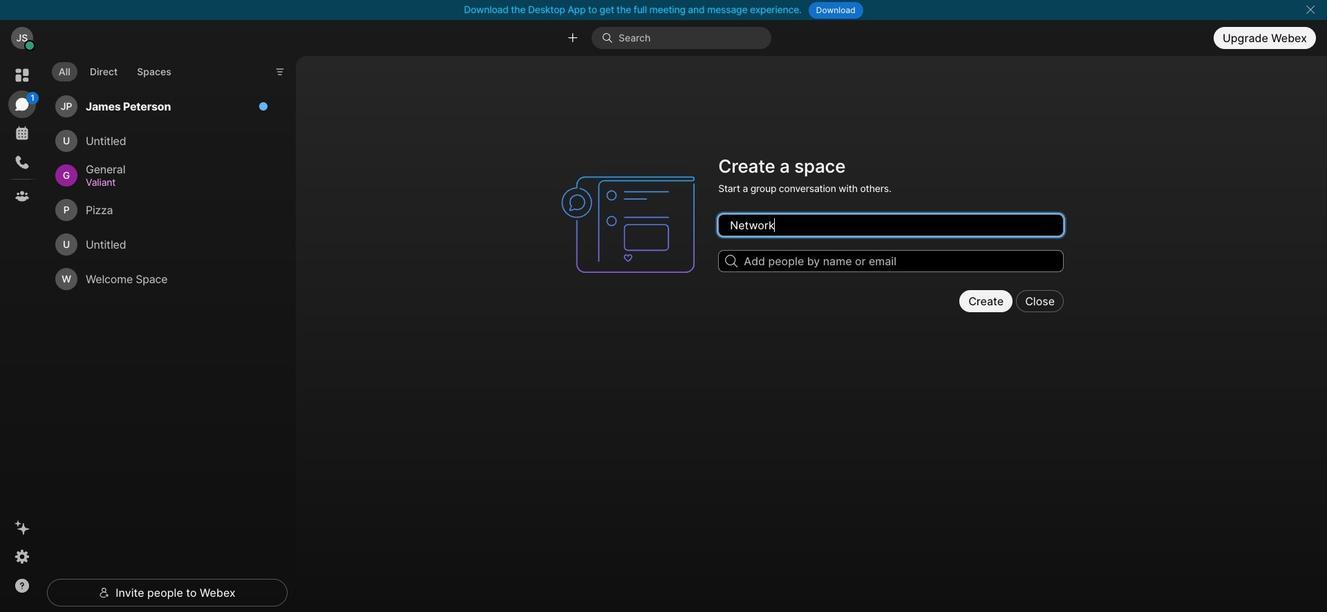 Task type: describe. For each thing, give the bounding box(es) containing it.
1 untitled list item from the top
[[50, 124, 276, 158]]

create a space image
[[555, 151, 710, 298]]

Name the space (required) text field
[[718, 215, 1064, 237]]

cancel_16 image
[[1305, 4, 1316, 15]]

pizza list item
[[50, 193, 276, 227]]

search_18 image
[[725, 255, 737, 268]]



Task type: locate. For each thing, give the bounding box(es) containing it.
valiant element
[[86, 175, 260, 190]]

general list item
[[50, 158, 276, 193]]

navigation
[[0, 56, 44, 612]]

untitled list item
[[50, 124, 276, 158], [50, 227, 276, 262]]

welcome space list item
[[50, 262, 276, 297]]

Add people by name or email text field
[[718, 250, 1064, 273]]

0 vertical spatial untitled list item
[[50, 124, 276, 158]]

2 untitled list item from the top
[[50, 227, 276, 262]]

webex tab list
[[8, 62, 39, 210]]

untitled list item up the valiant element
[[50, 124, 276, 158]]

james peterson, new messages list item
[[50, 89, 276, 124]]

tab list
[[48, 54, 182, 86]]

1 vertical spatial untitled list item
[[50, 227, 276, 262]]

new messages image
[[258, 102, 268, 111]]

untitled list item down the valiant element
[[50, 227, 276, 262]]



Task type: vqa. For each thing, say whether or not it's contained in the screenshot.
2nd Untitled list item from the bottom
yes



